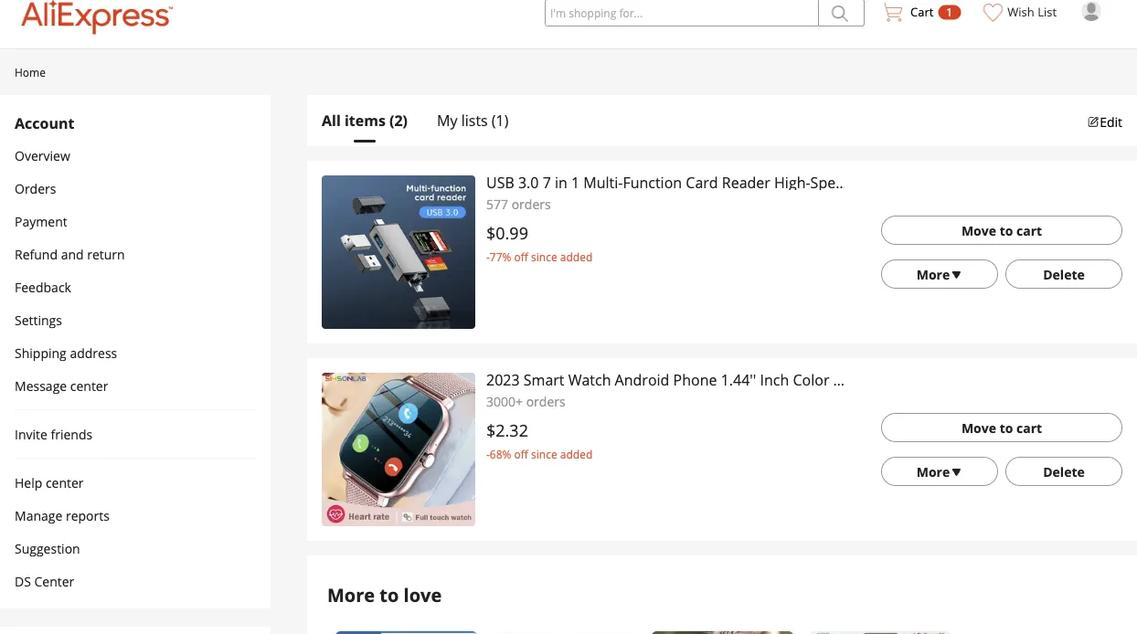 Task type: vqa. For each thing, say whether or not it's contained in the screenshot.
2nd Move from the top of the page
yes



Task type: locate. For each thing, give the bounding box(es) containing it.
1 - from the top
[[486, 249, 490, 264]]

delete
[[1043, 266, 1085, 283], [1043, 463, 1085, 480]]

since right 68
[[531, 447, 557, 462]]

1 vertical spatial delete
[[1043, 463, 1085, 480]]

to for $2.32
[[1000, 419, 1013, 436]]

manage reports
[[15, 507, 110, 524]]

1 move to cart button from the top
[[881, 216, 1122, 245]]

1 vertical spatial delete button
[[1005, 457, 1122, 486]]

orders right the 577
[[512, 195, 551, 213]]

2 since from the top
[[531, 447, 557, 462]]

return
[[87, 245, 125, 263]]

0 vertical spatial center
[[70, 377, 108, 394]]

% down $2.32
[[502, 447, 511, 462]]

2 off from the top
[[514, 447, 528, 462]]

1 move from the top
[[961, 222, 996, 239]]

off right 68
[[514, 447, 528, 462]]

0 vertical spatial added
[[560, 249, 593, 264]]

2 move from the top
[[961, 419, 996, 436]]

since inside 3000+ orders $2.32 -68 % off since added
[[531, 447, 557, 462]]

% for $0.99
[[502, 249, 511, 264]]

move to cart button for $0.99
[[881, 216, 1122, 245]]

1 vertical spatial more
[[917, 463, 950, 480]]

1 vertical spatial %
[[502, 447, 511, 462]]

% down $0.99
[[502, 249, 511, 264]]

love
[[404, 582, 442, 607]]

cart for $2.32
[[1016, 419, 1042, 436]]

added for $2.32
[[560, 447, 593, 462]]

move
[[961, 222, 996, 239], [961, 419, 996, 436]]

- down $0.99
[[486, 249, 490, 264]]

orders inside 3000+ orders $2.32 -68 % off since added
[[526, 393, 565, 410]]

added inside "577 orders $0.99 -77 % off since added"
[[560, 249, 593, 264]]

1 off from the top
[[514, 249, 528, 264]]

% inside 3000+ orders $2.32 -68 % off since added
[[502, 447, 511, 462]]

0 vertical spatial more button
[[881, 260, 998, 289]]

since inside "577 orders $0.99 -77 % off since added"
[[531, 249, 557, 264]]

delete for $2.32
[[1043, 463, 1085, 480]]

my lists (1)
[[437, 111, 509, 130]]

- inside 3000+ orders $2.32 -68 % off since added
[[486, 447, 490, 462]]

to
[[1000, 222, 1013, 239], [1000, 419, 1013, 436], [380, 582, 399, 607]]

list
[[1038, 4, 1057, 20]]

help
[[15, 474, 42, 491]]

1 vertical spatial orders
[[526, 393, 565, 410]]

ds
[[15, 573, 31, 590]]

1 added from the top
[[560, 249, 593, 264]]

more for $0.99
[[917, 266, 950, 283]]

mini gps mobile bluetooth 5.0 tracker anti-lost device round anti-lost device pet kids bag wallet tracking smart finder locator image
[[493, 631, 636, 634]]

0 vertical spatial more
[[917, 266, 950, 283]]

0 vertical spatial off
[[514, 249, 528, 264]]

2 more button from the top
[[881, 457, 998, 486]]

1
[[946, 5, 953, 20]]

0 vertical spatial since
[[531, 249, 557, 264]]

orders
[[512, 195, 551, 213], [526, 393, 565, 410]]

1 vertical spatial -
[[486, 447, 490, 462]]

1 delete from the top
[[1043, 266, 1085, 283]]

center up manage reports
[[46, 474, 84, 491]]

% inside "577 orders $0.99 -77 % off since added"
[[502, 249, 511, 264]]

%
[[502, 249, 511, 264], [502, 447, 511, 462]]

1 delete button from the top
[[1005, 260, 1122, 289]]

1 vertical spatial move
[[961, 419, 996, 436]]

orders for $2.32
[[526, 393, 565, 410]]

settings
[[15, 311, 62, 329]]

delete button
[[1005, 260, 1122, 289], [1005, 457, 1122, 486]]

1 vertical spatial cart
[[1016, 419, 1042, 436]]

- for $0.99
[[486, 249, 490, 264]]

2 delete button from the top
[[1005, 457, 1122, 486]]

2 added from the top
[[560, 447, 593, 462]]

move to cart for $0.99
[[961, 222, 1042, 239]]

since
[[531, 249, 557, 264], [531, 447, 557, 462]]

- inside "577 orders $0.99 -77 % off since added"
[[486, 249, 490, 264]]

1 vertical spatial more button
[[881, 457, 998, 486]]

(1)
[[492, 111, 509, 130]]

orders right 3000+
[[526, 393, 565, 410]]

1 vertical spatial added
[[560, 447, 593, 462]]

cart
[[1016, 222, 1042, 239], [1016, 419, 1042, 436]]

wish
[[1008, 4, 1034, 20]]

center
[[70, 377, 108, 394], [46, 474, 84, 491]]

0 vertical spatial move
[[961, 222, 996, 239]]

overview
[[15, 147, 70, 164]]

center down address
[[70, 377, 108, 394]]

0 vertical spatial %
[[502, 249, 511, 264]]

1 since from the top
[[531, 249, 557, 264]]

0 vertical spatial delete
[[1043, 266, 1085, 283]]

off inside "577 orders $0.99 -77 % off since added"
[[514, 249, 528, 264]]

- down $2.32
[[486, 447, 490, 462]]

more
[[917, 266, 950, 283], [917, 463, 950, 480], [327, 582, 375, 607]]

more button for $2.32
[[881, 457, 998, 486]]

- for $2.32
[[486, 447, 490, 462]]

cart for $0.99
[[1016, 222, 1042, 239]]

off inside 3000+ orders $2.32 -68 % off since added
[[514, 447, 528, 462]]

0 vertical spatial -
[[486, 249, 490, 264]]

2 - from the top
[[486, 447, 490, 462]]

1 vertical spatial to
[[1000, 419, 1013, 436]]

1 vertical spatial off
[[514, 447, 528, 462]]

payment
[[15, 213, 67, 230]]

1 more button from the top
[[881, 260, 998, 289]]

move to cart button
[[881, 216, 1122, 245], [881, 413, 1122, 442]]

2 move to cart button from the top
[[881, 413, 1122, 442]]

None submit
[[819, 0, 865, 27]]

address
[[70, 344, 117, 361]]

68
[[490, 447, 502, 462]]

577
[[486, 195, 508, 213]]

more button for $0.99
[[881, 260, 998, 289]]

0 vertical spatial move to cart
[[961, 222, 1042, 239]]

off right 77
[[514, 249, 528, 264]]

added right 77
[[560, 249, 593, 264]]

0 vertical spatial to
[[1000, 222, 1013, 239]]

2 cart from the top
[[1016, 419, 1042, 436]]

off
[[514, 249, 528, 264], [514, 447, 528, 462]]

1 vertical spatial move to cart
[[961, 419, 1042, 436]]

reports
[[66, 507, 110, 524]]

orders inside "577 orders $0.99 -77 % off since added"
[[512, 195, 551, 213]]

2 % from the top
[[502, 447, 511, 462]]

added
[[560, 249, 593, 264], [560, 447, 593, 462]]

1 cart from the top
[[1016, 222, 1042, 239]]

1 % from the top
[[502, 249, 511, 264]]

more button
[[881, 260, 998, 289], [881, 457, 998, 486]]

2 delete from the top
[[1043, 463, 1085, 480]]

items
[[345, 111, 386, 130]]

cart
[[910, 4, 933, 20]]

2 move to cart from the top
[[961, 419, 1042, 436]]

1 vertical spatial center
[[46, 474, 84, 491]]

0 vertical spatial delete button
[[1005, 260, 1122, 289]]

0 vertical spatial cart
[[1016, 222, 1042, 239]]

-
[[486, 249, 490, 264], [486, 447, 490, 462]]

0 vertical spatial move to cart button
[[881, 216, 1122, 245]]

1 vertical spatial move to cart button
[[881, 413, 1122, 442]]

added inside 3000+ orders $2.32 -68 % off since added
[[560, 447, 593, 462]]

3000+
[[486, 393, 523, 410]]

all
[[322, 111, 341, 130]]

move to cart
[[961, 222, 1042, 239], [961, 419, 1042, 436]]

delete button for $0.99
[[1005, 260, 1122, 289]]

since right 77
[[531, 249, 557, 264]]

center for message center
[[70, 377, 108, 394]]

manage
[[15, 507, 62, 524]]

added right 68
[[560, 447, 593, 462]]

move for $0.99
[[961, 222, 996, 239]]

lists
[[461, 111, 488, 130]]

added for $0.99
[[560, 249, 593, 264]]

0 vertical spatial orders
[[512, 195, 551, 213]]

1 move to cart from the top
[[961, 222, 1042, 239]]

suggestion
[[15, 540, 80, 557]]

1 vertical spatial since
[[531, 447, 557, 462]]



Task type: describe. For each thing, give the bounding box(es) containing it.
help center
[[15, 474, 84, 491]]

mini bluetooth 4.0 anti-lost device gps tracker round anti-lost device fashion pet kids bag wallet tracking smart finder locator image
[[809, 631, 952, 634]]

move to cart button for $2.32
[[881, 413, 1122, 442]]

wish list link
[[975, 0, 1067, 36]]

home
[[15, 64, 46, 80]]

refund
[[15, 245, 58, 263]]

577 orders $0.99 -77 % off since added
[[486, 195, 593, 264]]

wish list
[[1008, 4, 1057, 20]]

refund and return
[[15, 245, 125, 263]]

move for $2.32
[[961, 419, 996, 436]]

since for $0.99
[[531, 249, 557, 264]]

mini dog gps bluetooth 5.0 tracker anti-lost device round anti-lost device pet kids bag wallet tracking smart finder locator image
[[651, 631, 794, 634]]

center for help center
[[46, 474, 84, 491]]

more for $2.32
[[917, 463, 950, 480]]

$0.99
[[486, 222, 528, 244]]

invite
[[15, 425, 47, 443]]

% for $2.32
[[502, 447, 511, 462]]

message center
[[15, 377, 108, 394]]

feedback
[[15, 278, 71, 296]]

account
[[15, 113, 74, 132]]

2 vertical spatial more
[[327, 582, 375, 607]]

2 vertical spatial to
[[380, 582, 399, 607]]

delete for $0.99
[[1043, 266, 1085, 283]]

all items (2)
[[322, 111, 408, 130]]

ds center
[[15, 573, 74, 590]]

message
[[15, 377, 67, 394]]

center
[[34, 573, 74, 590]]

$2.32
[[486, 419, 528, 441]]

home link
[[15, 64, 46, 80]]

move to cart for $2.32
[[961, 419, 1042, 436]]

shipping
[[15, 344, 67, 361]]

my
[[437, 111, 458, 130]]

edit
[[1100, 113, 1122, 130]]

more to love
[[327, 582, 442, 607]]

delete button for $2.32
[[1005, 457, 1122, 486]]

since for $2.32
[[531, 447, 557, 462]]

to for $0.99
[[1000, 222, 1013, 239]]

shipping address
[[15, 344, 117, 361]]

77
[[490, 249, 502, 264]]

1~8pcs mini gps tracker 5.0 anti-lost device pet kids bag wallet tracking for ios/ android smart finder locator image
[[335, 631, 478, 634]]

off for $0.99
[[514, 249, 528, 264]]

(2)
[[389, 111, 408, 130]]

orders for $0.99
[[512, 195, 551, 213]]

3000+ orders $2.32 -68 % off since added
[[486, 393, 593, 462]]

I'm shopping for... text field
[[545, 0, 819, 27]]

off for $2.32
[[514, 447, 528, 462]]

and
[[61, 245, 84, 263]]

invite friends
[[15, 425, 92, 443]]

friends
[[51, 425, 92, 443]]

orders
[[15, 180, 56, 197]]



